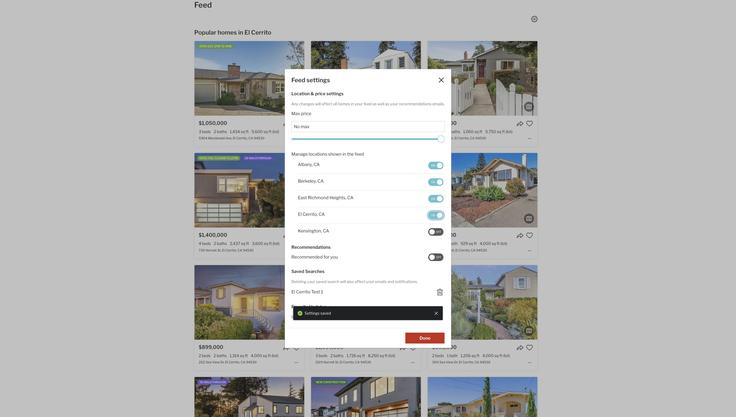 Task type: locate. For each thing, give the bounding box(es) containing it.
4,000 sq ft (lot) right '1,314 sq ft'
[[251, 354, 279, 358]]

1 horizontal spatial feed
[[292, 76, 305, 84]]

1 horizontal spatial $899,000
[[316, 120, 340, 126]]

photo of 7621 terrace dr, el cerrito, ca 94530 image
[[201, 41, 311, 116], [311, 41, 421, 116], [421, 41, 531, 116]]

affect
[[322, 102, 333, 106], [355, 280, 366, 284]]

norvell for $1,099,000
[[324, 361, 335, 365]]

kensington, ca
[[298, 229, 329, 234]]

as right the well
[[386, 102, 390, 106]]

1 horizontal spatial st,
[[335, 361, 339, 365]]

0 vertical spatial $899,000
[[316, 120, 340, 126]]

0 vertical spatial feed
[[194, 0, 212, 10]]

1848
[[432, 248, 440, 253]]

sq
[[241, 129, 245, 134], [264, 129, 268, 134], [355, 129, 359, 134], [475, 129, 479, 134], [497, 129, 501, 134], [241, 242, 245, 246], [264, 242, 268, 246], [469, 242, 473, 246], [492, 242, 496, 246], [240, 354, 244, 358], [263, 354, 267, 358], [357, 354, 362, 358], [380, 354, 384, 358], [472, 354, 476, 358], [495, 354, 499, 358]]

photo of 2332 alva ave, el cerrito, ca 94530 image
[[201, 378, 311, 418], [311, 378, 421, 418], [421, 378, 531, 418]]

beds
[[202, 129, 211, 134], [319, 129, 327, 134], [436, 129, 444, 134], [202, 242, 211, 246], [319, 242, 328, 246], [202, 354, 211, 358], [319, 354, 328, 358], [435, 354, 444, 358]]

cerrito, down 1,060
[[458, 136, 470, 140]]

730 norvell st, el cerrito, ca 94530
[[199, 248, 254, 253]]

0 horizontal spatial feed
[[194, 0, 212, 10]]

94530 for $899,000
[[362, 136, 373, 140]]

2 photo of 6823 glen mawr ave, el cerrito, ca 94530 image from the left
[[311, 153, 421, 228]]

1,060 sq ft
[[464, 129, 483, 134]]

heights,
[[330, 195, 347, 201]]

1 vertical spatial feed
[[292, 76, 305, 84]]

929 sq ft
[[461, 242, 477, 246]]

beds for 1,060 sq ft
[[436, 129, 444, 134]]

bath up 7621 terrace dr, el cerrito, ca 94530
[[333, 129, 341, 134]]

sq right the 929
[[469, 242, 473, 246]]

beds up 7104
[[436, 129, 444, 134]]

3 beds up 7104
[[432, 129, 444, 134]]

2 baths for $949,000
[[447, 129, 461, 134]]

3d walkthrough right the 12pm
[[245, 157, 271, 160]]

favorite button checkbox for $1,050,000
[[293, 120, 300, 127]]

(lot) for $998,000
[[504, 354, 510, 358]]

1 vertical spatial 3d
[[199, 381, 203, 384]]

1 vertical spatial open
[[199, 157, 207, 160]]

albany, ca
[[298, 162, 320, 167]]

0 vertical spatial affect
[[322, 102, 333, 106]]

0 vertical spatial st,
[[450, 136, 454, 140]]

beds up 1519
[[319, 354, 328, 358]]

0.27 acre (lot)
[[366, 129, 390, 134]]

baths up the 202 sea view dr, el cerrito, ca 94530
[[217, 354, 227, 358]]

3d right the 12pm
[[245, 157, 248, 160]]

$899,000 up terrace
[[316, 120, 340, 126]]

photo of 1519 norvell st, el cerrito, ca 94530 image
[[201, 265, 311, 340], [311, 265, 421, 340], [421, 265, 531, 340]]

homes right all
[[338, 102, 350, 106]]

glen
[[325, 248, 332, 253]]

photo of 1848 key blvd, el cerrito, ca 94530 image
[[318, 153, 428, 228], [428, 153, 538, 228], [538, 153, 648, 228]]

2 vertical spatial favorite button checkbox
[[410, 344, 417, 352]]

1 horizontal spatial norvell
[[324, 361, 335, 365]]

favorite button image for $949,000
[[526, 120, 534, 127]]

will down the location & price settings
[[315, 102, 321, 106]]

3 photo of 7104 blake st, el cerrito, ca 94530 image from the left
[[538, 41, 648, 116]]

deleting
[[292, 280, 307, 284]]

$899,000 for 1
[[316, 120, 340, 126]]

0 horizontal spatial $899,000
[[199, 345, 223, 350]]

beds up 7621
[[319, 129, 327, 134]]

price
[[315, 91, 326, 96], [301, 111, 311, 116]]

1 vertical spatial homes
[[338, 102, 350, 106]]

1 vertical spatial price
[[301, 111, 311, 116]]

0 horizontal spatial norvell
[[206, 248, 217, 253]]

2 vertical spatial st,
[[335, 361, 339, 365]]

1 horizontal spatial 2 beds
[[316, 129, 327, 134]]

sq right the 1,408
[[355, 129, 359, 134]]

1 as from the left
[[373, 102, 377, 106]]

2 baths up "7104 blake st, el cerrito, ca 94530"
[[447, 129, 461, 134]]

favorite button checkbox down the done button
[[410, 344, 417, 352]]

0 vertical spatial open
[[199, 45, 207, 48]]

0 horizontal spatial 3d
[[199, 381, 203, 384]]

1 bath up blvd,
[[447, 242, 458, 246]]

beds up 300
[[435, 354, 444, 358]]

1 horizontal spatial walkthrough
[[249, 157, 271, 160]]

3 photo of 202 sea view dr, el cerrito, ca 94530 image from the left
[[304, 265, 414, 340]]

1 for $998,000
[[447, 354, 449, 358]]

sq right '1,206 sq ft'
[[495, 354, 499, 358]]

1 vertical spatial saved
[[321, 311, 331, 316]]

4,000 for $998,000
[[483, 354, 494, 358]]

dr, down $998,000
[[454, 361, 459, 365]]

2 photo of 2332 alva ave, el cerrito, ca 94530 image from the left
[[311, 378, 421, 418]]

300 sea view dr, el cerrito, ca 94530
[[432, 361, 491, 365]]

1 vertical spatial walkthrough
[[204, 381, 226, 384]]

2 vertical spatial bath
[[450, 354, 458, 358]]

saved
[[316, 280, 327, 284], [321, 311, 331, 316]]

manage for manage locations shown in the feed
[[292, 152, 308, 157]]

4,000
[[480, 242, 491, 246], [251, 354, 262, 358], [483, 354, 494, 358]]

0 vertical spatial in
[[238, 29, 243, 36]]

1 bath up terrace
[[330, 129, 341, 134]]

0 horizontal spatial 2 beds
[[199, 354, 211, 358]]

0 vertical spatial price
[[315, 91, 326, 96]]

1 vertical spatial st,
[[217, 248, 221, 253]]

2 photo of 1848 key blvd, el cerrito, ca 94530 image from the left
[[428, 153, 538, 228]]

1 photo of 6823 glen mawr ave, el cerrito, ca 94530 image from the left
[[201, 153, 311, 228]]

beds for 1,408 sq ft
[[319, 129, 327, 134]]

will
[[315, 102, 321, 106], [340, 280, 346, 284]]

2 baths up the 202 sea view dr, el cerrito, ca 94530
[[214, 354, 227, 358]]

to left the 12pm
[[226, 157, 230, 160]]

0 horizontal spatial st,
[[217, 248, 221, 253]]

0 horizontal spatial sea
[[206, 361, 212, 365]]

Max price slider range field
[[292, 136, 445, 143]]

2 baths up macdonald
[[214, 129, 227, 134]]

saved
[[292, 269, 304, 274]]

norvell down 4 beds
[[206, 248, 217, 253]]

photo of 300 sea view dr, el cerrito, ca 94530 image
[[318, 265, 428, 340], [428, 265, 538, 340], [538, 265, 648, 340]]

photo of 6823 glen mawr ave, el cerrito, ca 94530 image
[[201, 153, 311, 228], [311, 153, 421, 228], [421, 153, 531, 228]]

to for $1,050,000
[[221, 45, 225, 48]]

0 vertical spatial bath
[[333, 129, 341, 134]]

$899,000 up "202" at bottom left
[[199, 345, 223, 350]]

favorite button checkbox for 1,314 sq ft
[[293, 344, 300, 352]]

2 beds
[[316, 129, 327, 134], [199, 354, 211, 358], [432, 354, 444, 358]]

1519
[[316, 361, 323, 365]]

photo of 730 norvell st, el cerrito, ca 94530 image
[[85, 153, 195, 228], [195, 153, 304, 228], [304, 153, 414, 228]]

1 horizontal spatial in
[[343, 152, 346, 157]]

1 photo of 730 norvell st, el cerrito, ca 94530 image from the left
[[85, 153, 195, 228]]

1 vertical spatial favorite button image
[[293, 344, 300, 352]]

94530 for $1,050,000
[[254, 136, 265, 140]]

4,000 sq ft (lot) for $769,000
[[480, 242, 508, 246]]

popular homes in el cerrito
[[194, 29, 272, 36]]

st, for $1,400,000
[[217, 248, 221, 253]]

3 beds up 1519
[[316, 354, 328, 358]]

done
[[420, 336, 431, 341]]

price down 'changes'
[[301, 111, 311, 116]]

beds up the 6823
[[319, 242, 328, 246]]

open for $1,400,000
[[199, 157, 207, 160]]

2 beds up 7621
[[316, 129, 327, 134]]

1 horizontal spatial sea
[[440, 361, 445, 365]]

3d walkthrough down "202" at bottom left
[[199, 381, 226, 384]]

1 vertical spatial favorite button checkbox
[[293, 232, 300, 239]]

1 vertical spatial norvell
[[324, 361, 335, 365]]

1 vertical spatial affect
[[355, 280, 366, 284]]

4,000 sq ft (lot) right '1,206 sq ft'
[[483, 354, 510, 358]]

settings saved section
[[293, 307, 443, 321]]

beds right the '4'
[[202, 242, 211, 246]]

0 horizontal spatial 3d walkthrough
[[199, 381, 226, 384]]

beds for 2,437 sq ft
[[202, 242, 211, 246]]

202
[[199, 361, 205, 365]]

sea right "202" at bottom left
[[206, 361, 212, 365]]

1 bath for $899,000
[[330, 129, 341, 134]]

0 vertical spatial will
[[315, 102, 321, 106]]

sea for $899,000
[[206, 361, 212, 365]]

1 vertical spatial manage
[[292, 315, 306, 320]]

2
[[214, 129, 216, 134], [316, 129, 318, 134], [447, 129, 450, 134], [214, 242, 216, 246], [331, 242, 333, 246], [199, 354, 201, 358], [214, 354, 216, 358], [331, 354, 333, 358], [432, 354, 435, 358]]

1 vertical spatial $899,000
[[199, 345, 223, 350]]

affect right "also"
[[355, 280, 366, 284]]

to
[[221, 45, 225, 48], [226, 157, 230, 160]]

1 horizontal spatial 3d
[[245, 157, 248, 160]]

sea
[[206, 361, 212, 365], [440, 361, 445, 365]]

location & price settings
[[292, 91, 344, 96]]

1 vertical spatial bath
[[450, 242, 458, 246]]

favorite button checkbox
[[293, 120, 300, 127], [293, 232, 300, 239], [410, 344, 417, 352]]

open left sat,
[[199, 45, 207, 48]]

cerrito, up kensington,
[[303, 212, 318, 217]]

homes up 4pm
[[218, 29, 237, 36]]

2 up "202" at bottom left
[[199, 354, 201, 358]]

settings up all
[[327, 91, 344, 96]]

dr, right "202" at bottom left
[[221, 361, 225, 365]]

2 baths up 730 norvell st, el cerrito, ca 94530
[[214, 242, 227, 246]]

walkthrough right the 12pm
[[249, 157, 271, 160]]

1 bath
[[330, 129, 341, 134], [447, 242, 458, 246], [447, 354, 458, 358]]

2 photo of 7621 terrace dr, el cerrito, ca 94530 image from the left
[[311, 41, 421, 116]]

0 vertical spatial 1 bath
[[330, 129, 341, 134]]

0 vertical spatial favorite button checkbox
[[293, 120, 300, 127]]

photo of 5304 macdonald ave, el cerrito, ca 94530 image
[[85, 41, 195, 116], [195, 41, 304, 116], [304, 41, 414, 116]]

manage for manage your favorites or edit your group settings.
[[292, 315, 306, 320]]

2 beds up 300
[[432, 354, 444, 358]]

1 view from the left
[[212, 361, 220, 365]]

st, down $1,400,000
[[217, 248, 221, 253]]

3 photo of 8750 terrace dr, el cerrito, ca 94530 image from the left
[[304, 378, 414, 418]]

3 up 7104
[[432, 129, 435, 134]]

saved searches
[[292, 269, 325, 274]]

as
[[373, 102, 377, 106], [386, 102, 390, 106]]

st, down $1,099,000
[[335, 361, 339, 365]]

(lot) for $769,000
[[501, 242, 508, 246]]

1 for $899,000
[[330, 129, 332, 134]]

1 photo of 8750 terrace dr, el cerrito, ca 94530 image from the left
[[85, 378, 195, 418]]

sea for $998,000
[[440, 361, 445, 365]]

walkthrough
[[249, 157, 271, 160], [204, 381, 226, 384]]

6823
[[316, 248, 324, 253]]

2 beds up "202" at bottom left
[[199, 354, 211, 358]]

ave,
[[226, 136, 232, 140], [342, 248, 348, 253]]

0 horizontal spatial favorite button image
[[293, 344, 300, 352]]

3 beds for $1,050,000
[[199, 129, 211, 134]]

beds up 5304
[[202, 129, 211, 134]]

favorite button checkbox for 929 sq ft
[[526, 232, 534, 239]]

manage
[[292, 152, 308, 157], [292, 315, 306, 320]]

1,408 sq ft
[[344, 129, 363, 134]]

2 up the 202 sea view dr, el cerrito, ca 94530
[[214, 354, 216, 358]]

1 sea from the left
[[206, 361, 212, 365]]

2 photo of 8750 terrace dr, el cerrito, ca 94530 image from the left
[[195, 378, 304, 418]]

2 horizontal spatial st,
[[450, 136, 454, 140]]

beds up "202" at bottom left
[[202, 354, 211, 358]]

1 photo of 7621 terrace dr, el cerrito, ca 94530 image from the left
[[201, 41, 311, 116]]

sq right 1,060
[[475, 129, 479, 134]]

favorite button checkbox for $1,099,000
[[410, 344, 417, 352]]

favorite button image
[[526, 232, 534, 239], [293, 344, 300, 352]]

dr,
[[336, 136, 340, 140], [221, 361, 225, 365], [454, 361, 459, 365]]

$899,000
[[316, 120, 340, 126], [199, 345, 223, 350]]

1 horizontal spatial affect
[[355, 280, 366, 284]]

3 photo of 2332 alva ave, el cerrito, ca 94530 image from the left
[[421, 378, 531, 418]]

2 manage from the top
[[292, 315, 306, 320]]

your left the well
[[355, 102, 363, 106]]

notifications.
[[395, 280, 418, 284]]

deleting your saved search will also affect your emails and notifications.
[[292, 280, 418, 284]]

0 vertical spatial 3d walkthrough
[[245, 157, 271, 160]]

2 vertical spatial 1 bath
[[447, 354, 458, 358]]

st, right "blake"
[[450, 136, 454, 140]]

1 horizontal spatial will
[[340, 280, 346, 284]]

baths for $949,000
[[451, 129, 461, 134]]

bath up blvd,
[[450, 242, 458, 246]]

202 sea view dr, el cerrito, ca 94530
[[199, 361, 257, 365]]

0 vertical spatial ave,
[[226, 136, 232, 140]]

bath up 300 sea view dr, el cerrito, ca 94530
[[450, 354, 458, 358]]

1 photo of 202 sea view dr, el cerrito, ca 94530 image from the left
[[85, 265, 195, 340]]

feed settings
[[292, 76, 330, 84]]

929
[[461, 242, 468, 246]]

2 horizontal spatial 2 beds
[[432, 354, 444, 358]]

3 photo of 5304 macdonald ave, el cerrito, ca 94530 image from the left
[[304, 41, 414, 116]]

0 vertical spatial saved
[[316, 280, 327, 284]]

favorites
[[316, 315, 331, 320]]

2 open from the top
[[199, 157, 207, 160]]

3
[[199, 129, 201, 134], [432, 129, 435, 134], [316, 242, 318, 246], [316, 354, 318, 358]]

2 baths for $1,099,000
[[331, 354, 344, 358]]

0 vertical spatial cerrito
[[251, 29, 272, 36]]

0 horizontal spatial dr,
[[221, 361, 225, 365]]

2 up 7621
[[316, 129, 318, 134]]

1 bath for $998,000
[[447, 354, 458, 358]]

0 horizontal spatial view
[[212, 361, 220, 365]]

your right the edit
[[344, 315, 352, 320]]

ave, right mawr
[[342, 248, 348, 253]]

shown
[[328, 152, 342, 157]]

$998,000
[[432, 345, 457, 350]]

baths for $1,050,000
[[217, 129, 227, 134]]

homes
[[218, 29, 237, 36], [338, 102, 350, 106]]

1 vertical spatial 1 bath
[[447, 242, 458, 246]]

1
[[330, 129, 332, 134], [447, 242, 449, 246], [321, 290, 323, 295], [447, 354, 449, 358]]

8,250
[[368, 354, 379, 358]]

0 vertical spatial homes
[[218, 29, 237, 36]]

3d
[[245, 157, 248, 160], [199, 381, 203, 384]]

2 photo of 730 norvell st, el cerrito, ca 94530 image from the left
[[195, 153, 304, 228]]

beds for 1,314 sq ft
[[202, 354, 211, 358]]

1 bath up 300 sea view dr, el cerrito, ca 94530
[[447, 354, 458, 358]]

saved left or
[[321, 311, 331, 316]]

sq right 8,250
[[380, 354, 384, 358]]

favorite button checkbox
[[410, 120, 417, 127], [526, 120, 534, 127], [526, 232, 534, 239], [293, 344, 300, 352], [526, 344, 534, 352]]

feed for feed
[[194, 0, 212, 10]]

(lot) for $1,099,000
[[389, 354, 395, 358]]

1 manage from the top
[[292, 152, 308, 157]]

(lot) for $1,050,000
[[273, 129, 279, 134]]

0 horizontal spatial to
[[221, 45, 225, 48]]

3 up 5304
[[199, 129, 201, 134]]

1 horizontal spatial cerrito
[[296, 290, 311, 295]]

el
[[245, 29, 250, 36], [233, 136, 236, 140], [341, 136, 344, 140], [455, 136, 458, 140], [298, 212, 302, 217], [222, 248, 225, 253], [349, 248, 352, 253], [456, 248, 459, 253], [292, 290, 295, 295], [225, 361, 228, 365], [340, 361, 343, 365], [459, 361, 462, 365]]

4,000 sq ft (lot) for $998,000
[[483, 354, 510, 358]]

1 horizontal spatial view
[[446, 361, 454, 365]]

sq right 1,206
[[472, 354, 476, 358]]

photo of 202 sea view dr, el cerrito, ca 94530 image
[[85, 265, 195, 340], [195, 265, 304, 340], [304, 265, 414, 340]]

in
[[238, 29, 243, 36], [351, 102, 354, 106], [343, 152, 346, 157]]

favorite button checkbox down 'max' at the left
[[293, 120, 300, 127]]

photo of 1525 elm st, el cerrito, ca 94530 image
[[318, 378, 428, 418], [428, 378, 538, 418], [538, 378, 648, 418]]

12pm
[[231, 157, 238, 160]]

recommendations
[[399, 102, 432, 106]]

1 vertical spatial to
[[226, 157, 230, 160]]

st, for $1,099,000
[[335, 361, 339, 365]]

dr, for $998,000
[[454, 361, 459, 365]]

your left emails
[[366, 280, 374, 284]]

4,000 right 929 sq ft
[[480, 242, 491, 246]]

5304 macdonald ave, el cerrito, ca 94530
[[199, 136, 265, 140]]

(lot) for $899,000
[[272, 354, 279, 358]]

2 beds for 1,314 sq ft
[[199, 354, 211, 358]]

3 photo of 6823 glen mawr ave, el cerrito, ca 94530 image from the left
[[421, 153, 531, 228]]

dr, for $899,000
[[221, 361, 225, 365]]

affect left all
[[322, 102, 333, 106]]

photo of 7104 blake st, el cerrito, ca 94530 image
[[318, 41, 428, 116], [428, 41, 538, 116], [538, 41, 648, 116]]

sea right 300
[[440, 361, 445, 365]]

2 horizontal spatial dr,
[[454, 361, 459, 365]]

2 horizontal spatial in
[[351, 102, 354, 106]]

2,437
[[230, 242, 240, 246]]

favorite button checkbox for 1,206 sq ft
[[526, 344, 534, 352]]

favorite button checkbox up recommendations
[[293, 232, 300, 239]]

0 vertical spatial manage
[[292, 152, 308, 157]]

1 horizontal spatial to
[[226, 157, 230, 160]]

any
[[292, 102, 299, 106]]

2 photo of 1519 norvell st, el cerrito, ca 94530 image from the left
[[311, 265, 421, 340]]

0 vertical spatial to
[[221, 45, 225, 48]]

4,000 sq ft (lot) right 929 sq ft
[[480, 242, 508, 246]]

9:30am
[[215, 157, 226, 160]]

photo of 8750 terrace dr, el cerrito, ca 94530 image
[[85, 378, 195, 418], [195, 378, 304, 418], [304, 378, 414, 418]]

1 horizontal spatial as
[[386, 102, 390, 106]]

bath for $769,000
[[450, 242, 458, 246]]

1 horizontal spatial ave,
[[342, 248, 348, 253]]

3,600
[[252, 242, 263, 246]]

sq right 1,434
[[241, 129, 245, 134]]

3 photo of 1848 key blvd, el cerrito, ca 94530 image from the left
[[538, 153, 648, 228]]

saved down video
[[316, 280, 327, 284]]

walkthrough down the 202 sea view dr, el cerrito, ca 94530
[[204, 381, 226, 384]]

0 vertical spatial feed
[[364, 102, 372, 106]]

94530 for $769,000
[[477, 248, 487, 253]]

1 horizontal spatial favorite button image
[[526, 232, 534, 239]]

for
[[324, 255, 330, 260]]

will left "also"
[[340, 280, 346, 284]]

3 photo of 1525 elm st, el cerrito, ca 94530 image from the left
[[538, 378, 648, 418]]

to for $1,400,000
[[226, 157, 230, 160]]

favorite button image
[[293, 120, 300, 127], [410, 120, 417, 127], [526, 120, 534, 127], [293, 232, 300, 239], [410, 344, 417, 352], [526, 344, 534, 352]]

favorite button image for $1,099,000
[[410, 344, 417, 352]]

2 up 300
[[432, 354, 435, 358]]

2 sea from the left
[[440, 361, 445, 365]]

8,250 sq ft (lot)
[[368, 354, 395, 358]]

0 horizontal spatial as
[[373, 102, 377, 106]]

3d down "202" at bottom left
[[199, 381, 203, 384]]

2 baths up mawr
[[331, 242, 344, 246]]

1 up terrace
[[330, 129, 332, 134]]

as left the well
[[373, 102, 377, 106]]

price right the &
[[315, 91, 326, 96]]

2 beds for 1,206 sq ft
[[432, 354, 444, 358]]

1 open from the top
[[199, 45, 207, 48]]

2pm
[[214, 45, 220, 48]]

4,000 sq ft (lot)
[[480, 242, 508, 246], [251, 354, 279, 358], [483, 354, 510, 358]]

0 vertical spatial favorite button image
[[526, 232, 534, 239]]

view right 300
[[446, 361, 454, 365]]

0 vertical spatial norvell
[[206, 248, 217, 253]]

6823 glen mawr ave, el cerrito, ca 94530
[[316, 248, 381, 253]]

2 beds for 1,408 sq ft
[[316, 129, 327, 134]]

beds for 1,206 sq ft
[[435, 354, 444, 358]]

el cerrito, ca
[[298, 212, 325, 217]]

$1,400,000
[[199, 233, 227, 238]]

3 for $1,099,000
[[316, 354, 318, 358]]

baths up "7104 blake st, el cerrito, ca 94530"
[[451, 129, 461, 134]]

1 photo of 5304 macdonald ave, el cerrito, ca 94530 image from the left
[[85, 41, 195, 116]]

0 vertical spatial settings
[[307, 76, 330, 84]]

2 view from the left
[[446, 361, 454, 365]]

baths up macdonald
[[217, 129, 227, 134]]



Task type: describe. For each thing, give the bounding box(es) containing it.
3 photo of 7621 terrace dr, el cerrito, ca 94530 image from the left
[[421, 41, 531, 116]]

saved inside settings saved section
[[321, 311, 331, 316]]

beds for 1,726 sq ft
[[319, 354, 328, 358]]

1 photo of 2332 alva ave, el cerrito, ca 94530 image from the left
[[201, 378, 311, 418]]

cerrito, down the 929
[[459, 248, 471, 253]]

2,437 sq ft
[[230, 242, 249, 246]]

1 bath for $769,000
[[447, 242, 458, 246]]

beds for 1,434 sq ft
[[202, 129, 211, 134]]

sq right 1,726
[[357, 354, 362, 358]]

4,000 for $899,000
[[251, 354, 262, 358]]

sq right 5,750 on the right top of page
[[497, 129, 501, 134]]

recommendations
[[292, 245, 331, 250]]

sq right 1,314 at the left bottom
[[240, 354, 244, 358]]

94530 for $1,400,000
[[243, 248, 254, 253]]

cerrito, right mawr
[[353, 248, 364, 253]]

mawr
[[332, 248, 341, 253]]

1 photo of 300 sea view dr, el cerrito, ca 94530 image from the left
[[318, 265, 428, 340]]

0 horizontal spatial will
[[315, 102, 321, 106]]

sq right 3,600
[[264, 242, 268, 246]]

open sat, 2pm to 4pm
[[199, 45, 232, 48]]

1 photo of 1519 norvell st, el cerrito, ca 94530 image from the left
[[201, 265, 311, 340]]

1 right "test" on the bottom
[[321, 290, 323, 295]]

changes
[[299, 102, 314, 106]]

bath for $899,000
[[333, 129, 341, 134]]

7104 blake st, el cerrito, ca 94530
[[432, 136, 486, 140]]

norvell for $1,400,000
[[206, 248, 217, 253]]

construction
[[323, 381, 346, 384]]

terrace
[[324, 136, 336, 140]]

2 down $1,400,000
[[214, 242, 216, 246]]

favorite button image for $1,400,000
[[293, 232, 300, 239]]

el cerrito test 1
[[292, 290, 323, 295]]

3 photo of 1519 norvell st, el cerrito, ca 94530 image from the left
[[421, 265, 531, 340]]

locations
[[309, 152, 327, 157]]

0 horizontal spatial in
[[238, 29, 243, 36]]

max price
[[292, 111, 311, 116]]

2 baths for $899,000
[[214, 354, 227, 358]]

east richmond heights, ca
[[298, 195, 354, 201]]

1 for $769,000
[[447, 242, 449, 246]]

1 vertical spatial in
[[351, 102, 354, 106]]

updates
[[309, 305, 327, 310]]

group settings. link
[[352, 315, 380, 320]]

st, for $949,000
[[450, 136, 454, 140]]

group
[[353, 315, 364, 320]]

0 horizontal spatial price
[[301, 111, 311, 116]]

well
[[378, 102, 385, 106]]

1,434
[[230, 129, 240, 134]]

2 photo of 1525 elm st, el cerrito, ca 94530 image from the left
[[428, 378, 538, 418]]

2 photo of 300 sea view dr, el cerrito, ca 94530 image from the left
[[428, 265, 538, 340]]

favorite button image for $1,050,000
[[293, 120, 300, 127]]

5,600
[[252, 129, 263, 134]]

1,206 sq ft
[[461, 354, 480, 358]]

video
[[316, 269, 325, 272]]

1 horizontal spatial homes
[[338, 102, 350, 106]]

search
[[328, 280, 340, 284]]

cerrito, down '1,206 sq ft'
[[463, 361, 474, 365]]

favorite button checkbox for $1,400,000
[[293, 232, 300, 239]]

baths for $1,099,000
[[334, 354, 344, 358]]

settings.
[[365, 315, 380, 320]]

1,408
[[344, 129, 354, 134]]

favorite
[[292, 305, 308, 310]]

3 photo of 300 sea view dr, el cerrito, ca 94530 image from the left
[[538, 265, 648, 340]]

new
[[316, 381, 323, 384]]

$899,000 for 2
[[199, 345, 223, 350]]

open thu, 9:30am to 12pm
[[199, 157, 238, 160]]

1 vertical spatial ave,
[[342, 248, 348, 253]]

3 for $1,050,000
[[199, 129, 201, 134]]

0 horizontal spatial affect
[[322, 102, 333, 106]]

1 horizontal spatial 3d walkthrough
[[245, 157, 271, 160]]

2 up glen
[[331, 242, 333, 246]]

5304
[[199, 136, 207, 140]]

1 vertical spatial settings
[[327, 91, 344, 96]]

2 photo of 7104 blake st, el cerrito, ca 94530 image from the left
[[428, 41, 538, 116]]

2 vertical spatial in
[[343, 152, 346, 157]]

your right the well
[[390, 102, 398, 106]]

settings saved
[[305, 311, 331, 316]]

favorite button image for $998,000
[[526, 344, 534, 352]]

$769,000
[[432, 233, 457, 238]]

1 photo of 7104 blake st, el cerrito, ca 94530 image from the left
[[318, 41, 428, 116]]

3 photo of 730 norvell st, el cerrito, ca 94530 image from the left
[[304, 153, 414, 228]]

favorites link
[[315, 315, 332, 320]]

sq right '1,314 sq ft'
[[263, 354, 267, 358]]

bath for $998,000
[[450, 354, 458, 358]]

popular
[[194, 29, 217, 36]]

Max price input text field
[[294, 124, 442, 129]]

3 up the 6823
[[316, 242, 318, 246]]

1 vertical spatial will
[[340, 280, 346, 284]]

sq right 5,600
[[264, 129, 268, 134]]

2 down $1,099,000
[[331, 354, 333, 358]]

video tour
[[316, 269, 333, 272]]

favorite updates
[[292, 305, 327, 310]]

macdonald
[[208, 136, 225, 140]]

cerrito, down 2,437
[[226, 248, 237, 253]]

$949,000
[[432, 120, 457, 126]]

2 baths for $1,400,000
[[214, 242, 227, 246]]

4,000 sq ft (lot) for $899,000
[[251, 354, 279, 358]]

0.27
[[366, 129, 374, 134]]

3 beds for $949,000
[[432, 129, 444, 134]]

acre
[[375, 129, 383, 134]]

you
[[331, 255, 338, 260]]

richmond
[[308, 195, 329, 201]]

tour
[[325, 269, 333, 272]]

favorite button image for $769,000
[[526, 232, 534, 239]]

(lot) for $1,400,000
[[273, 242, 280, 246]]

berkeley, ca
[[298, 179, 324, 184]]

1 horizontal spatial price
[[315, 91, 326, 96]]

1,726
[[347, 354, 356, 358]]

0 horizontal spatial walkthrough
[[204, 381, 226, 384]]

feed for feed settings
[[292, 76, 305, 84]]

1 horizontal spatial dr,
[[336, 136, 340, 140]]

3 beds for $1,099,000
[[316, 354, 328, 358]]

new construction
[[316, 381, 346, 384]]

94530 for $949,000
[[476, 136, 486, 140]]

any changes will affect all homes in your feed as well as your recommendations emails.
[[292, 102, 445, 106]]

recommended for you
[[292, 255, 338, 260]]

2 photo of 202 sea view dr, el cerrito, ca 94530 image from the left
[[195, 265, 304, 340]]

favorite button checkbox for 1,408 sq ft
[[410, 120, 417, 127]]

1,434 sq ft
[[230, 129, 249, 134]]

max
[[292, 111, 300, 116]]

test
[[311, 290, 320, 295]]

0 horizontal spatial homes
[[218, 29, 237, 36]]

your down favorite updates
[[307, 315, 315, 320]]

1,206
[[461, 354, 471, 358]]

94530 for $1,099,000
[[361, 361, 371, 365]]

the
[[347, 152, 354, 157]]

your down saved searches at the bottom left
[[307, 280, 315, 284]]

1 vertical spatial cerrito
[[296, 290, 311, 295]]

$895,000
[[316, 233, 340, 238]]

baths for $899,000
[[217, 354, 227, 358]]

done button
[[406, 333, 445, 344]]

baths for $1,400,000
[[217, 242, 227, 246]]

thu,
[[208, 157, 214, 160]]

5,750
[[486, 129, 496, 134]]

1,060
[[464, 129, 474, 134]]

sat,
[[208, 45, 214, 48]]

0 horizontal spatial ave,
[[226, 136, 232, 140]]

1 vertical spatial feed
[[355, 152, 364, 157]]

key
[[441, 248, 447, 253]]

baths up mawr
[[334, 242, 344, 246]]

0 horizontal spatial cerrito
[[251, 29, 272, 36]]

3 for $949,000
[[432, 129, 435, 134]]

1848 key blvd, el cerrito, ca 94530
[[432, 248, 487, 253]]

sq right 929 sq ft
[[492, 242, 496, 246]]

7621
[[316, 136, 323, 140]]

view for $998,000
[[446, 361, 454, 365]]

cerrito, down 1,314 at the left bottom
[[229, 361, 240, 365]]

2 up "blake"
[[447, 129, 450, 134]]

cerrito, down the 1,408
[[345, 136, 356, 140]]

2 up macdonald
[[214, 129, 216, 134]]

730
[[199, 248, 205, 253]]

0 vertical spatial 3d
[[245, 157, 248, 160]]

(lot) for $949,000
[[506, 129, 513, 134]]

favorite button image for $899,000
[[293, 344, 300, 352]]

settings
[[305, 311, 320, 316]]

cerrito, down 1,434 sq ft
[[237, 136, 248, 140]]

4,000 for $769,000
[[480, 242, 491, 246]]

&
[[311, 91, 314, 96]]

1,314
[[230, 354, 239, 358]]

1 photo of 1848 key blvd, el cerrito, ca 94530 image from the left
[[318, 153, 428, 228]]

open for $1,050,000
[[199, 45, 207, 48]]

1 photo of 1525 elm st, el cerrito, ca 94530 image from the left
[[318, 378, 428, 418]]

3 beds up the 6823
[[316, 242, 328, 246]]

emails
[[375, 280, 387, 284]]

all
[[333, 102, 337, 106]]

$1,099,000
[[316, 345, 344, 350]]

edit
[[337, 315, 344, 320]]

0 vertical spatial walkthrough
[[249, 157, 271, 160]]

blake
[[441, 136, 449, 140]]

location
[[292, 91, 310, 96]]

2 as from the left
[[386, 102, 390, 106]]

2 photo of 5304 macdonald ave, el cerrito, ca 94530 image from the left
[[195, 41, 304, 116]]

or
[[332, 315, 336, 320]]

sq right 2,437
[[241, 242, 245, 246]]

kensington,
[[298, 229, 322, 234]]

cerrito, down 1,726
[[343, 361, 355, 365]]

and
[[388, 280, 394, 284]]

favorite button checkbox for 1,060 sq ft
[[526, 120, 534, 127]]

1 vertical spatial 3d walkthrough
[[199, 381, 226, 384]]

recommended
[[292, 255, 323, 260]]

view for $899,000
[[212, 361, 220, 365]]

$1,050,000
[[199, 120, 227, 126]]

blvd,
[[448, 248, 455, 253]]

3,600 sq ft (lot)
[[252, 242, 280, 246]]

2 baths for $1,050,000
[[214, 129, 227, 134]]

searches
[[305, 269, 325, 274]]

favorite button image for $899,000
[[410, 120, 417, 127]]



Task type: vqa. For each thing, say whether or not it's contained in the screenshot.
college at the right
no



